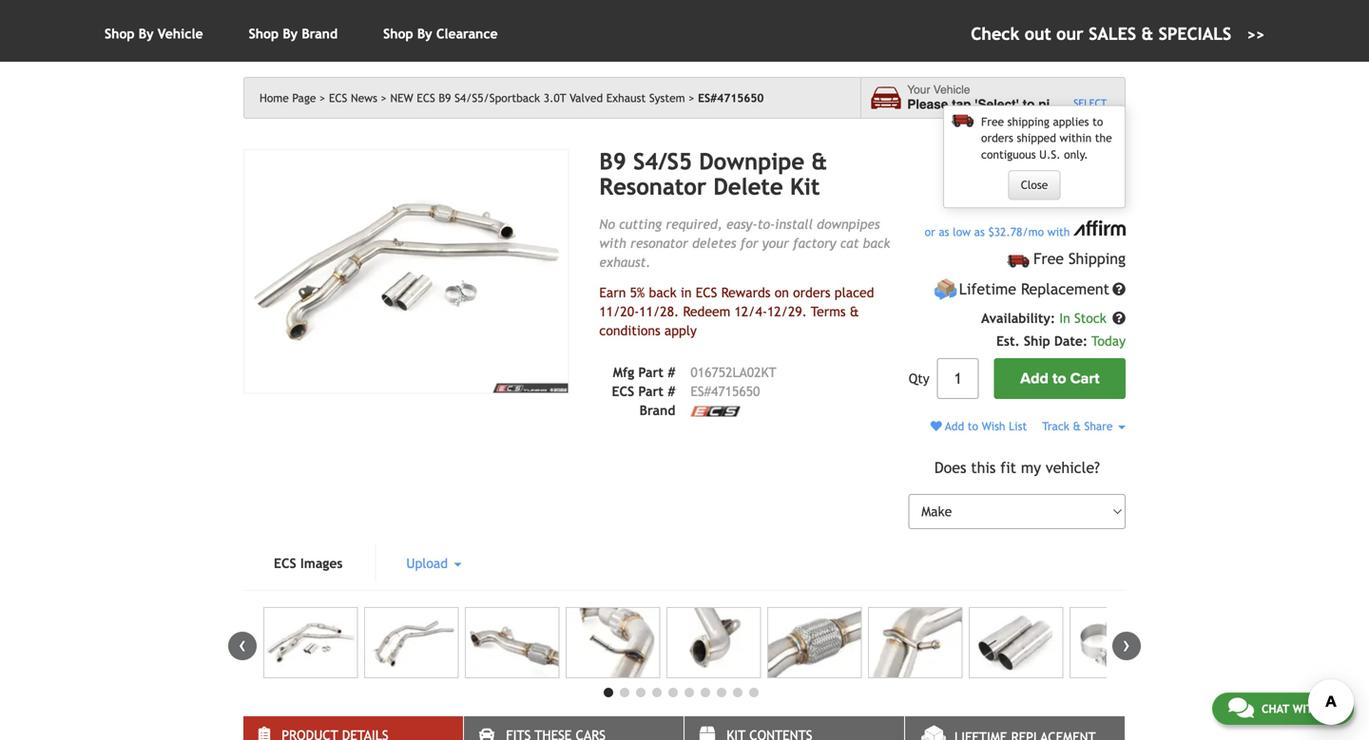 Task type: locate. For each thing, give the bounding box(es) containing it.
chat
[[1262, 703, 1289, 716]]

ecs inside earn 5% back in ecs rewards on orders placed 11/20-11/28. redeem 12/4-12/29. terms & conditions apply
[[696, 285, 717, 300]]

0 vertical spatial orders
[[981, 132, 1013, 145]]

ecs down mfg
[[612, 384, 634, 399]]

1 vertical spatial b9
[[599, 148, 626, 175]]

0 vertical spatial question circle image
[[1112, 283, 1126, 296]]

None text field
[[937, 358, 979, 399]]

1 horizontal spatial brand
[[640, 403, 675, 418]]

& up install
[[811, 148, 827, 175]]

es# 4715650 brand
[[640, 384, 760, 418]]

question circle image for lifetime replacement
[[1112, 283, 1126, 296]]

with inside "link"
[[1293, 703, 1321, 716]]

brand down "mfg part #"
[[640, 403, 675, 418]]

earn
[[599, 285, 626, 300]]

free for free shipping
[[1033, 250, 1064, 268]]

select link
[[1074, 96, 1107, 111]]

es#4715650
[[698, 91, 764, 105]]

stock
[[1074, 311, 1107, 326]]

1 horizontal spatial orders
[[981, 132, 1013, 145]]

with inside no cutting required, easy-to-install downpipes with resonator deletes for your factory cat back exhaust.
[[599, 236, 626, 251]]

1 vertical spatial brand
[[640, 403, 675, 418]]

0 horizontal spatial by
[[139, 26, 154, 41]]

1 horizontal spatial add
[[1020, 370, 1049, 388]]

016752la02kt ecs part #
[[612, 365, 777, 399]]

1 vertical spatial free
[[1033, 250, 1064, 268]]

brand inside "es# 4715650 brand"
[[640, 403, 675, 418]]

qty
[[909, 371, 930, 387]]

brand for es# 4715650 brand
[[640, 403, 675, 418]]

mfg part #
[[613, 365, 675, 380]]

0 vertical spatial back
[[863, 236, 890, 251]]

2 horizontal spatial shop
[[383, 26, 413, 41]]

0 vertical spatial b9
[[439, 91, 451, 105]]

shop for shop by brand
[[249, 26, 279, 41]]

# left es#
[[668, 384, 675, 399]]

on
[[775, 285, 789, 300]]

1 vertical spatial back
[[649, 285, 677, 300]]

in
[[681, 285, 692, 300]]

1 vertical spatial orders
[[793, 285, 831, 300]]

vehicle
[[1079, 97, 1123, 112]]

chat with us link
[[1212, 693, 1354, 725]]

select
[[1074, 97, 1107, 109]]

shop for shop by vehicle
[[105, 26, 135, 41]]

cutting
[[619, 217, 662, 232]]

vehicle inside your vehicle please tap 'select' to pick a vehicle
[[933, 83, 970, 97]]

1 horizontal spatial with
[[1047, 225, 1070, 238]]

or as low as $32.78/mo with  - affirm financing (opens in modal) element
[[909, 221, 1126, 241]]

& down placed
[[850, 304, 859, 319]]

12/29.
[[767, 304, 807, 319]]

ecs image
[[691, 407, 740, 417]]

kit
[[790, 173, 820, 200]]

372.47
[[1058, 152, 1126, 179]]

only.
[[1064, 148, 1088, 161]]

2 horizontal spatial by
[[417, 26, 432, 41]]

add down ship
[[1020, 370, 1049, 388]]

add inside button
[[1020, 370, 1049, 388]]

ecs right 'new'
[[417, 91, 435, 105]]

contiguous
[[981, 148, 1036, 161]]

1 vertical spatial part
[[638, 384, 664, 399]]

‹ link
[[228, 632, 257, 661]]

free shipping
[[1033, 250, 1126, 268]]

0 vertical spatial add
[[1020, 370, 1049, 388]]

heart image
[[931, 421, 942, 432]]

3 by from the left
[[417, 26, 432, 41]]

conditions
[[599, 323, 660, 338]]

es#4715650 - 016752la02kt - b9 s4/s5 downpipe & resonator delete kit - no cutting required, easy-to-install downpipes with resonator deletes for your factory cat back exhaust. - ecs - audi image
[[243, 149, 569, 394], [263, 608, 358, 679], [364, 608, 459, 679], [465, 608, 559, 679], [566, 608, 660, 679], [667, 608, 761, 679], [767, 608, 862, 679], [868, 608, 963, 679], [969, 608, 1063, 679], [1070, 608, 1164, 679]]

to inside button
[[1052, 370, 1066, 388]]

1 horizontal spatial back
[[863, 236, 890, 251]]

‹
[[239, 632, 246, 658]]

easy-
[[726, 217, 757, 232]]

with right the '/mo'
[[1047, 225, 1070, 238]]

ecs left news
[[329, 91, 347, 105]]

2 horizontal spatial with
[[1293, 703, 1321, 716]]

0 horizontal spatial back
[[649, 285, 677, 300]]

by for brand
[[283, 26, 298, 41]]

question circle image for in stock
[[1112, 312, 1126, 325]]

shop by clearance
[[383, 26, 498, 41]]

$
[[988, 225, 994, 238]]

0 horizontal spatial orders
[[793, 285, 831, 300]]

0 vertical spatial brand
[[302, 26, 338, 41]]

factory
[[793, 236, 836, 251]]

question circle image
[[1112, 283, 1126, 296], [1112, 312, 1126, 325]]

3 shop from the left
[[383, 26, 413, 41]]

0 vertical spatial part
[[638, 365, 664, 380]]

with left us
[[1293, 703, 1321, 716]]

1 horizontal spatial free
[[1033, 250, 1064, 268]]

b9
[[439, 91, 451, 105], [599, 148, 626, 175]]

ecs images link
[[243, 545, 373, 583]]

part right mfg
[[638, 365, 664, 380]]

0 horizontal spatial shop
[[105, 26, 135, 41]]

shipping truck image
[[952, 114, 974, 127]]

1 horizontal spatial as
[[974, 225, 985, 238]]

1 vertical spatial add
[[945, 420, 964, 433]]

to left 'cart'
[[1052, 370, 1066, 388]]

part down "mfg part #"
[[638, 384, 664, 399]]

terms
[[811, 304, 846, 319]]

or as low as $ 32.78 /mo with
[[925, 225, 1073, 238]]

by
[[139, 26, 154, 41], [283, 26, 298, 41], [417, 26, 432, 41]]

question circle image up today
[[1112, 312, 1126, 325]]

1 shop from the left
[[105, 26, 135, 41]]

ecs
[[329, 91, 347, 105], [417, 91, 435, 105], [696, 285, 717, 300], [612, 384, 634, 399], [274, 556, 296, 571]]

2 by from the left
[[283, 26, 298, 41]]

specials
[[1159, 24, 1232, 44]]

1 vertical spatial #
[[668, 384, 675, 399]]

with down no
[[599, 236, 626, 251]]

us
[[1324, 703, 1338, 716]]

11/20-
[[599, 304, 639, 319]]

free inside free shipping applies to orders shipped within the contiguous u.s. only.
[[981, 115, 1004, 129]]

1 vertical spatial question circle image
[[1112, 312, 1126, 325]]

1 part from the top
[[638, 365, 664, 380]]

date:
[[1054, 334, 1088, 349]]

back up 11/28.
[[649, 285, 677, 300]]

shop for shop by clearance
[[383, 26, 413, 41]]

shop by brand link
[[249, 26, 338, 41]]

sales & specials link
[[971, 21, 1265, 47]]

ecs up redeem
[[696, 285, 717, 300]]

clearance
[[436, 26, 498, 41]]

shipping
[[1069, 250, 1126, 268]]

2 # from the top
[[668, 384, 675, 399]]

with for or as low as $ 32.78 /mo with
[[1047, 225, 1070, 238]]

free shipping image
[[1008, 254, 1029, 268]]

0 horizontal spatial free
[[981, 115, 1004, 129]]

0 horizontal spatial vehicle
[[158, 26, 203, 41]]

1 horizontal spatial shop
[[249, 26, 279, 41]]

brand up page
[[302, 26, 338, 41]]

0 vertical spatial vehicle
[[158, 26, 203, 41]]

add for add to wish list
[[945, 420, 964, 433]]

# up "es# 4715650 brand"
[[668, 365, 675, 380]]

b9 right 'new'
[[439, 91, 451, 105]]

free down the 'select'
[[981, 115, 1004, 129]]

shop by vehicle link
[[105, 26, 203, 41]]

applies
[[1053, 115, 1089, 129]]

part inside 016752la02kt ecs part #
[[638, 384, 664, 399]]

& inside earn 5% back in ecs rewards on orders placed 11/20-11/28. redeem 12/4-12/29. terms & conditions apply
[[850, 304, 859, 319]]

orders up "contiguous"
[[981, 132, 1013, 145]]

0 horizontal spatial as
[[939, 225, 949, 238]]

ship
[[1024, 334, 1050, 349]]

$383.99 (sale - save 3%)
[[982, 191, 1126, 207]]

new ecs b9 s4/s5/sportback 3.0t valved exhaust system link
[[390, 91, 695, 105]]

resonator
[[599, 173, 707, 200]]

1 by from the left
[[139, 26, 154, 41]]

as right or
[[939, 225, 949, 238]]

0 horizontal spatial b9
[[439, 91, 451, 105]]

to up shipping
[[1023, 97, 1035, 112]]

/mo
[[1022, 225, 1044, 238]]

0 horizontal spatial brand
[[302, 26, 338, 41]]

0 vertical spatial free
[[981, 115, 1004, 129]]

›
[[1123, 632, 1130, 658]]

orders up terms
[[793, 285, 831, 300]]

2 part from the top
[[638, 384, 664, 399]]

lifetime replacement
[[959, 281, 1110, 298]]

add for add to cart
[[1020, 370, 1049, 388]]

2 shop from the left
[[249, 26, 279, 41]]

home
[[260, 91, 289, 105]]

free for free shipping applies to orders shipped within the contiguous u.s. only.
[[981, 115, 1004, 129]]

to up the
[[1093, 115, 1103, 129]]

shipped
[[1017, 132, 1056, 145]]

as left $
[[974, 225, 985, 238]]

your
[[907, 83, 930, 97]]

deletes
[[692, 236, 736, 251]]

1 question circle image from the top
[[1112, 283, 1126, 296]]

upload button
[[376, 545, 492, 583]]

free right free shipping image
[[1033, 250, 1064, 268]]

question circle image down shipping at the top right of page
[[1112, 283, 1126, 296]]

0 horizontal spatial add
[[945, 420, 964, 433]]

placed
[[835, 285, 874, 300]]

0 horizontal spatial with
[[599, 236, 626, 251]]

my
[[1021, 459, 1041, 477]]

es#
[[691, 384, 711, 399]]

1 horizontal spatial by
[[283, 26, 298, 41]]

1 as from the left
[[939, 225, 949, 238]]

1 horizontal spatial vehicle
[[933, 83, 970, 97]]

0 vertical spatial #
[[668, 365, 675, 380]]

1 vertical spatial vehicle
[[933, 83, 970, 97]]

back right the cat
[[863, 236, 890, 251]]

2 question circle image from the top
[[1112, 312, 1126, 325]]

add right heart icon
[[945, 420, 964, 433]]

new
[[390, 91, 413, 105]]

brand
[[302, 26, 338, 41], [640, 403, 675, 418]]

system
[[649, 91, 685, 105]]

downpipes
[[817, 217, 880, 232]]

1 horizontal spatial b9
[[599, 148, 626, 175]]

to-
[[757, 217, 775, 232]]

b9 left s4/s5
[[599, 148, 626, 175]]



Task type: vqa. For each thing, say whether or not it's contained in the screenshot.
Downpipe
yes



Task type: describe. For each thing, give the bounding box(es) containing it.
free shipping applies to orders shipped within the contiguous u.s. only.
[[981, 115, 1112, 161]]

pick
[[1038, 97, 1064, 112]]

chat with us
[[1262, 703, 1338, 716]]

share
[[1084, 420, 1113, 433]]

your
[[762, 236, 789, 251]]

cart
[[1070, 370, 1100, 388]]

replacement
[[1021, 281, 1110, 298]]

with for no cutting required, easy-to-install downpipes with resonator deletes for your factory cat back exhaust.
[[599, 236, 626, 251]]

shipping
[[1008, 115, 1050, 129]]

mfg
[[613, 365, 634, 380]]

(sale
[[1032, 191, 1062, 207]]

close
[[1021, 178, 1048, 192]]

ecs images
[[274, 556, 343, 571]]

exhaust.
[[599, 255, 651, 270]]

fit
[[1000, 459, 1016, 477]]

to left wish
[[968, 420, 978, 433]]

& inside b9 s4/s5 downpipe & resonator delete kit
[[811, 148, 827, 175]]

to inside your vehicle please tap 'select' to pick a vehicle
[[1023, 97, 1035, 112]]

ecs left images
[[274, 556, 296, 571]]

rewards
[[721, 285, 771, 300]]

earn 5% back in ecs rewards on orders placed 11/20-11/28. redeem 12/4-12/29. terms & conditions apply
[[599, 285, 874, 338]]

shop by clearance link
[[383, 26, 498, 41]]

ecs news
[[329, 91, 377, 105]]

apply
[[664, 323, 697, 338]]

availability:
[[981, 311, 1055, 326]]

1 # from the top
[[668, 365, 675, 380]]

add to wish list
[[942, 420, 1027, 433]]

today
[[1092, 334, 1126, 349]]

to inside free shipping applies to orders shipped within the contiguous u.s. only.
[[1093, 115, 1103, 129]]

delete
[[713, 173, 783, 200]]

cat
[[840, 236, 859, 251]]

images
[[300, 556, 343, 571]]

comments image
[[1228, 697, 1254, 720]]

valved
[[570, 91, 603, 105]]

5%
[[630, 285, 645, 300]]

add to cart
[[1020, 370, 1100, 388]]

track
[[1042, 420, 1070, 433]]

does this fit my vehicle?
[[934, 459, 1100, 477]]

availability: in stock
[[981, 311, 1111, 326]]

for
[[740, 236, 758, 251]]

in
[[1059, 311, 1070, 326]]

# inside 016752la02kt ecs part #
[[668, 384, 675, 399]]

016752la02kt
[[691, 365, 777, 380]]

12/4-
[[734, 304, 767, 319]]

track & share button
[[1042, 420, 1126, 433]]

this
[[971, 459, 996, 477]]

brand for shop by brand
[[302, 26, 338, 41]]

orders inside earn 5% back in ecs rewards on orders placed 11/20-11/28. redeem 12/4-12/29. terms & conditions apply
[[793, 285, 831, 300]]

back inside no cutting required, easy-to-install downpipes with resonator deletes for your factory cat back exhaust.
[[863, 236, 890, 251]]

ecs inside 016752la02kt ecs part #
[[612, 384, 634, 399]]

& right the sales
[[1141, 24, 1154, 44]]

redeem
[[683, 304, 730, 319]]

back inside earn 5% back in ecs rewards on orders placed 11/20-11/28. redeem 12/4-12/29. terms & conditions apply
[[649, 285, 677, 300]]

list
[[1009, 420, 1027, 433]]

resonator
[[630, 236, 688, 251]]

install
[[775, 217, 813, 232]]

-
[[1066, 191, 1071, 207]]

no
[[599, 217, 615, 232]]

add to cart button
[[994, 358, 1126, 399]]

11/28.
[[639, 304, 679, 319]]

exhaust
[[606, 91, 646, 105]]

shop by vehicle
[[105, 26, 203, 41]]

› link
[[1112, 632, 1141, 661]]

home page
[[260, 91, 316, 105]]

page
[[292, 91, 316, 105]]

save
[[1075, 191, 1102, 207]]

low
[[953, 225, 971, 238]]

est.
[[996, 334, 1020, 349]]

est. ship date: today
[[996, 334, 1126, 349]]

no cutting required, easy-to-install downpipes with resonator deletes for your factory cat back exhaust.
[[599, 217, 890, 270]]

sales & specials
[[1089, 24, 1232, 44]]

wish
[[982, 420, 1005, 433]]

b9 s4/s5 downpipe & resonator delete kit
[[599, 148, 827, 200]]

track & share
[[1042, 420, 1116, 433]]

by for clearance
[[417, 26, 432, 41]]

add to wish list link
[[931, 420, 1027, 433]]

u.s.
[[1039, 148, 1061, 161]]

b9 inside b9 s4/s5 downpipe & resonator delete kit
[[599, 148, 626, 175]]

3%)
[[1106, 191, 1126, 207]]

2 as from the left
[[974, 225, 985, 238]]

by for vehicle
[[139, 26, 154, 41]]

32.78
[[994, 225, 1022, 238]]

4715650
[[711, 384, 760, 399]]

this product is lifetime replacement eligible image
[[934, 278, 958, 301]]

the
[[1095, 132, 1112, 145]]

shop by brand
[[249, 26, 338, 41]]

orders inside free shipping applies to orders shipped within the contiguous u.s. only.
[[981, 132, 1013, 145]]

& right track
[[1073, 420, 1081, 433]]

required,
[[666, 217, 722, 232]]



